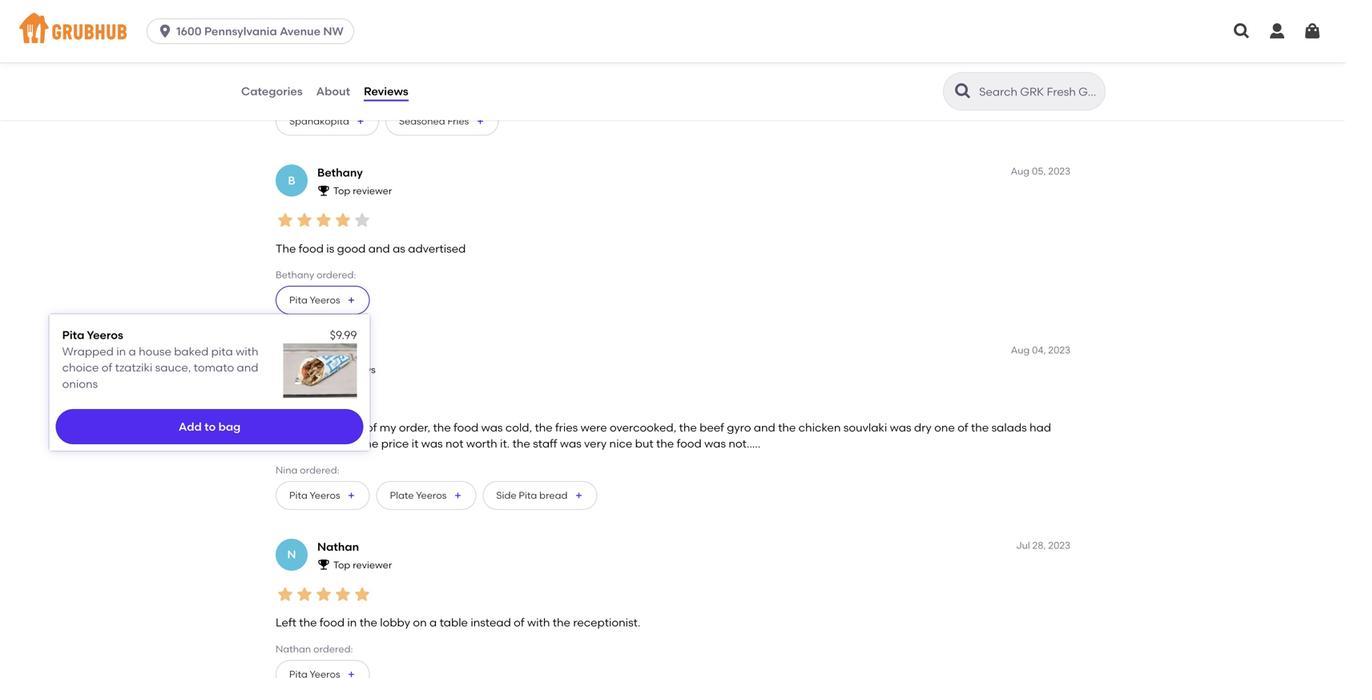Task type: describe. For each thing, give the bounding box(es) containing it.
pita
[[211, 345, 233, 359]]

very
[[584, 437, 607, 451]]

gyro
[[727, 421, 751, 435]]

nw
[[323, 24, 344, 38]]

the right for
[[361, 437, 379, 451]]

n for nathan
[[287, 548, 296, 562]]

1 vertical spatial a
[[430, 617, 437, 630]]

categories
[[241, 84, 303, 98]]

in inside wrapped in a house baked pita with choice of tzatziki sauce,  tomato and onions
[[116, 345, 126, 359]]

table
[[440, 617, 468, 630]]

tzatziki
[[115, 361, 153, 375]]

2 vertical spatial pita yeeros
[[289, 490, 340, 502]]

eating
[[614, 63, 649, 77]]

the left lobby
[[360, 617, 377, 630]]

not
[[446, 437, 464, 451]]

add to bag
[[179, 420, 241, 434]]

1 vertical spatial pita yeeros
[[62, 329, 123, 342]]

good
[[337, 242, 366, 256]]

plate yeeros
[[390, 490, 447, 502]]

feel
[[522, 63, 541, 77]]

bag
[[219, 420, 241, 434]]

price
[[381, 437, 409, 451]]

tomato
[[194, 361, 234, 375]]

side pita bread button
[[483, 482, 597, 510]]

instead
[[471, 617, 511, 630]]

trophy icon image for nathan
[[317, 559, 330, 572]]

receptionist.
[[573, 617, 641, 630]]

0 vertical spatial pita yeeros
[[289, 295, 340, 306]]

bread
[[540, 490, 568, 502]]

2 reviews
[[333, 364, 376, 376]]

the up not
[[433, 421, 451, 435]]

pita down bethany ordered:
[[289, 295, 308, 306]]

of right one at the bottom of page
[[958, 421, 969, 435]]

part
[[340, 421, 364, 435]]

they forgot part of my order,  the food was cold, the fries were overcooked, the beef gyro and the chicken souvlaki was dry one of the salads had no dressing.  for the price it was not worth it.  the staff was very nice but the food was not.....
[[276, 421, 1052, 451]]

staff
[[533, 437, 557, 451]]

pita right side at the bottom
[[519, 490, 537, 502]]

categories button
[[240, 63, 304, 120]]

yeeros for plate yeeros button
[[416, 490, 447, 502]]

the left chicken
[[778, 421, 796, 435]]

worth
[[466, 437, 498, 451]]

spanakopita
[[289, 115, 349, 127]]

dry
[[914, 421, 932, 435]]

of inside wrapped in a house baked pita with choice of tzatziki sauce,  tomato and onions
[[102, 361, 112, 375]]

plus icon image down nathan ordered:
[[347, 670, 356, 679]]

out.
[[944, 63, 965, 77]]

about button
[[316, 63, 351, 120]]

wrapped
[[62, 345, 114, 359]]

the up staff
[[535, 421, 553, 435]]

seasoned
[[399, 115, 445, 127]]

04,
[[1032, 345, 1046, 356]]

bethany for bethany ordered:
[[276, 270, 314, 281]]

add
[[179, 420, 202, 434]]

side pita bread
[[496, 490, 568, 502]]

for
[[343, 437, 358, 451]]

baked
[[174, 345, 209, 359]]

the left the salads
[[971, 421, 989, 435]]

1600 pennsylvania avenue nw
[[176, 24, 344, 38]]

05,
[[1032, 166, 1046, 177]]

2
[[333, 364, 339, 376]]

2023 for receptionist.
[[1049, 540, 1071, 552]]

1 i from the left
[[276, 63, 279, 77]]

plus icon image for plate yeeros button
[[453, 491, 463, 501]]

i can't comment on the food because i didn't feel comfortable eating it. they should seal the bags before sending the order out.
[[276, 63, 965, 77]]

1 horizontal spatial it.
[[652, 63, 662, 77]]

dressing.
[[292, 437, 341, 451]]

tooltip containing pita yeeros
[[49, 305, 370, 451]]

2 i from the left
[[482, 63, 485, 77]]

my
[[380, 421, 396, 435]]

wrapped in a house baked pita with choice of tzatziki sauce,  tomato and onions
[[62, 345, 259, 391]]

nathan for nathan ordered:
[[276, 644, 311, 656]]

plate
[[390, 490, 414, 502]]

house
[[139, 345, 171, 359]]

review
[[339, 6, 369, 18]]

the left receptionist.
[[553, 617, 571, 630]]

was down fries
[[560, 437, 582, 451]]

$9.99
[[330, 329, 357, 342]]

chicken
[[799, 421, 841, 435]]

top for bethany
[[333, 185, 351, 197]]

nathan ordered:
[[276, 644, 353, 656]]

bethany for bethany
[[317, 166, 363, 180]]

1 horizontal spatial they
[[664, 63, 691, 77]]

bethany ordered:
[[276, 270, 356, 281]]

reviews
[[364, 84, 409, 98]]

left the food in the lobby on a table instead of with the receptionist.
[[276, 617, 641, 630]]

comfortable
[[544, 63, 612, 77]]

n for nina
[[287, 353, 296, 367]]

forgot
[[305, 421, 338, 435]]

because
[[432, 63, 479, 77]]

1 horizontal spatial with
[[527, 617, 550, 630]]

reviews
[[341, 364, 376, 376]]

1600
[[176, 24, 202, 38]]

ordered: for nathan
[[313, 644, 353, 656]]

plate yeeros button
[[376, 482, 476, 510]]

cold,
[[506, 421, 532, 435]]

but
[[635, 437, 654, 451]]

about
[[316, 84, 350, 98]]

one
[[935, 421, 955, 435]]

plus icon image for spanakopita button
[[356, 117, 365, 126]]

had
[[1030, 421, 1052, 435]]

comment
[[312, 63, 365, 77]]

left
[[276, 617, 297, 630]]

didn't
[[488, 63, 519, 77]]

food down beef
[[677, 437, 702, 451]]

svg image
[[1303, 22, 1323, 41]]

plus icon image for second pita yeeros button
[[347, 491, 356, 501]]

lobby
[[380, 617, 410, 630]]

1 vertical spatial on
[[413, 617, 427, 630]]

28,
[[1033, 540, 1046, 552]]

food up "reviews"
[[405, 63, 430, 77]]

spanakopita button
[[276, 107, 379, 136]]

the food is good and as advertised
[[276, 242, 466, 256]]

top reviewer for nathan
[[333, 560, 392, 571]]

pennsylvania
[[204, 24, 277, 38]]

fries
[[448, 115, 469, 127]]

ordered: for nina
[[300, 465, 340, 477]]

the left order
[[891, 63, 909, 77]]



Task type: vqa. For each thing, say whether or not it's contained in the screenshot.
BREAKFAST - BAGEL SANDWICHES
no



Task type: locate. For each thing, give the bounding box(es) containing it.
0 horizontal spatial nina
[[276, 465, 298, 477]]

1 horizontal spatial svg image
[[1233, 22, 1252, 41]]

a inside wrapped in a house baked pita with choice of tzatziki sauce,  tomato and onions
[[129, 345, 136, 359]]

was left dry
[[890, 421, 912, 435]]

0 vertical spatial a
[[129, 345, 136, 359]]

0 vertical spatial nathan
[[317, 540, 359, 554]]

2023
[[1049, 166, 1071, 177], [1049, 345, 1071, 356], [1049, 540, 1071, 552]]

0 vertical spatial and
[[369, 242, 390, 256]]

1 review
[[333, 6, 369, 18]]

0 vertical spatial bethany
[[317, 166, 363, 180]]

1 horizontal spatial i
[[482, 63, 485, 77]]

0 horizontal spatial and
[[237, 361, 258, 375]]

food left is
[[299, 242, 324, 256]]

reviewer up the food is good and as advertised on the left
[[353, 185, 392, 197]]

with inside wrapped in a house baked pita with choice of tzatziki sauce,  tomato and onions
[[236, 345, 259, 359]]

of left my
[[366, 421, 377, 435]]

before
[[807, 63, 843, 77]]

on up "reviews"
[[368, 63, 381, 77]]

on right lobby
[[413, 617, 427, 630]]

3 2023 from the top
[[1049, 540, 1071, 552]]

they
[[664, 63, 691, 77], [276, 421, 302, 435]]

no
[[276, 437, 290, 451]]

0 vertical spatial 2023
[[1049, 166, 1071, 177]]

and
[[369, 242, 390, 256], [237, 361, 258, 375], [754, 421, 776, 435]]

1 vertical spatial with
[[527, 617, 550, 630]]

the right seal
[[757, 63, 775, 77]]

and left as
[[369, 242, 390, 256]]

yeeros for first pita yeeros button
[[310, 295, 340, 306]]

top reviewer up lobby
[[333, 560, 392, 571]]

2 trophy icon image from the top
[[317, 559, 330, 572]]

with
[[236, 345, 259, 359], [527, 617, 550, 630]]

a up tzatziki
[[129, 345, 136, 359]]

to
[[204, 420, 216, 434]]

0 vertical spatial with
[[236, 345, 259, 359]]

yeeros inside tooltip
[[87, 329, 123, 342]]

0 vertical spatial aug
[[1011, 166, 1030, 177]]

salads
[[992, 421, 1027, 435]]

1 horizontal spatial on
[[413, 617, 427, 630]]

1 horizontal spatial bethany
[[317, 166, 363, 180]]

i left can't
[[276, 63, 279, 77]]

bags
[[777, 63, 805, 77]]

yeeros inside button
[[416, 490, 447, 502]]

jul 28, 2023
[[1016, 540, 1071, 552]]

2 2023 from the top
[[1049, 345, 1071, 356]]

1 n from the top
[[287, 353, 296, 367]]

1 vertical spatial they
[[276, 421, 302, 435]]

of down wrapped
[[102, 361, 112, 375]]

2 horizontal spatial svg image
[[1268, 22, 1287, 41]]

1 pita yeeros button from the top
[[276, 286, 370, 315]]

plus icon image inside seasoned fries "button"
[[476, 117, 485, 126]]

and right gyro
[[754, 421, 776, 435]]

2023 right 05, at top right
[[1049, 166, 1071, 177]]

sauce,
[[155, 361, 191, 375]]

plus icon image right bread
[[574, 491, 584, 501]]

1 vertical spatial it.
[[500, 437, 510, 451]]

souvlaki
[[844, 421, 888, 435]]

1 aug from the top
[[1011, 166, 1030, 177]]

pita up wrapped
[[62, 329, 84, 342]]

plus icon image down mcmillan
[[356, 117, 365, 126]]

avenue
[[280, 24, 321, 38]]

0 horizontal spatial in
[[116, 345, 126, 359]]

1 vertical spatial top
[[333, 560, 351, 571]]

food
[[405, 63, 430, 77], [299, 242, 324, 256], [454, 421, 479, 435], [677, 437, 702, 451], [320, 617, 345, 630]]

1 horizontal spatial nathan
[[317, 540, 359, 554]]

1
[[333, 6, 337, 18]]

advertised
[[408, 242, 466, 256]]

1 vertical spatial pita yeeros button
[[276, 482, 370, 510]]

yeeros down nina ordered:
[[310, 490, 340, 502]]

they up no
[[276, 421, 302, 435]]

on
[[368, 63, 381, 77], [413, 617, 427, 630]]

1600 pennsylvania avenue nw button
[[147, 18, 361, 44]]

plus icon image inside plate yeeros button
[[453, 491, 463, 501]]

seasoned fries
[[399, 115, 469, 127]]

nina up 2
[[317, 345, 344, 359]]

seal
[[732, 63, 754, 77]]

is
[[326, 242, 334, 256]]

they inside they forgot part of my order,  the food was cold, the fries were overcooked, the beef gyro and the chicken souvlaki was dry one of the salads had no dressing.  for the price it was not worth it.  the staff was very nice but the food was not.....
[[276, 421, 302, 435]]

1 vertical spatial 2023
[[1049, 345, 1071, 356]]

yeeros
[[310, 295, 340, 306], [87, 329, 123, 342], [310, 490, 340, 502], [416, 490, 447, 502]]

i left didn't
[[482, 63, 485, 77]]

i
[[276, 63, 279, 77], [482, 63, 485, 77]]

plus icon image inside spanakopita button
[[356, 117, 365, 126]]

plus icon image up $9.99
[[347, 296, 356, 305]]

1 top from the top
[[333, 185, 351, 197]]

0 horizontal spatial nathan
[[276, 644, 311, 656]]

1 horizontal spatial nina
[[317, 345, 344, 359]]

ordered: for bethany
[[317, 270, 356, 281]]

plus icon image for seasoned fries "button"
[[476, 117, 485, 126]]

2 pita yeeros button from the top
[[276, 482, 370, 510]]

pita down nina ordered:
[[289, 490, 308, 502]]

0 horizontal spatial bethany
[[276, 270, 314, 281]]

they left "should" at the right top of page
[[664, 63, 691, 77]]

1 vertical spatial and
[[237, 361, 258, 375]]

1 vertical spatial reviewer
[[353, 560, 392, 571]]

0 vertical spatial top reviewer
[[333, 185, 392, 197]]

pita yeeros down bethany ordered:
[[289, 295, 340, 306]]

0 horizontal spatial it.
[[500, 437, 510, 451]]

choice
[[62, 361, 99, 375]]

plus icon image for first pita yeeros button
[[347, 296, 356, 305]]

search icon image
[[954, 82, 973, 101]]

it. down cold,
[[500, 437, 510, 451]]

1 vertical spatial in
[[347, 617, 357, 630]]

nathelene
[[276, 90, 324, 102]]

Search GRK Fresh Greek search field
[[978, 84, 1101, 99]]

top for nathan
[[333, 560, 351, 571]]

plus icon image right plate yeeros
[[453, 491, 463, 501]]

a left the table
[[430, 617, 437, 630]]

overcooked,
[[610, 421, 677, 435]]

and right tomato
[[237, 361, 258, 375]]

plus icon image for side pita bread button
[[574, 491, 584, 501]]

aug for the food is good and as advertised
[[1011, 166, 1030, 177]]

0 vertical spatial nina
[[317, 345, 344, 359]]

0 vertical spatial pita yeeros button
[[276, 286, 370, 315]]

1 reviewer from the top
[[353, 185, 392, 197]]

2 top reviewer from the top
[[333, 560, 392, 571]]

the right but
[[656, 437, 674, 451]]

the
[[276, 242, 296, 256]]

0 horizontal spatial svg image
[[157, 23, 173, 39]]

food up nathan ordered:
[[320, 617, 345, 630]]

svg image
[[1233, 22, 1252, 41], [1268, 22, 1287, 41], [157, 23, 173, 39]]

pita yeeros button down bethany ordered:
[[276, 286, 370, 315]]

pita
[[289, 295, 308, 306], [62, 329, 84, 342], [289, 490, 308, 502], [519, 490, 537, 502]]

top reviewer up the food is good and as advertised on the left
[[333, 185, 392, 197]]

2 reviewer from the top
[[353, 560, 392, 571]]

0 horizontal spatial with
[[236, 345, 259, 359]]

the left beef
[[679, 421, 697, 435]]

of
[[102, 361, 112, 375], [366, 421, 377, 435], [958, 421, 969, 435], [514, 617, 525, 630]]

nina for nina ordered:
[[276, 465, 298, 477]]

were
[[581, 421, 607, 435]]

the up "reviews"
[[384, 63, 402, 77]]

yeeros up wrapped
[[87, 329, 123, 342]]

pita yeeros down nina ordered:
[[289, 490, 340, 502]]

1 top reviewer from the top
[[333, 185, 392, 197]]

pita yeeros image
[[283, 344, 357, 399]]

top reviewer for bethany
[[333, 185, 392, 197]]

1 trophy icon image from the top
[[317, 184, 330, 197]]

2023 right 28, in the right bottom of the page
[[1049, 540, 1071, 552]]

nina ordered:
[[276, 465, 340, 477]]

was right 'it'
[[421, 437, 443, 451]]

reviews button
[[363, 63, 409, 120]]

with right pita
[[236, 345, 259, 359]]

1 vertical spatial trophy icon image
[[317, 559, 330, 572]]

reviewer
[[353, 185, 392, 197], [353, 560, 392, 571]]

it. inside they forgot part of my order,  the food was cold, the fries were overcooked, the beef gyro and the chicken souvlaki was dry one of the salads had no dressing.  for the price it was not worth it.  the staff was very nice but the food was not.....
[[500, 437, 510, 451]]

main navigation navigation
[[0, 0, 1347, 63]]

1 horizontal spatial in
[[347, 617, 357, 630]]

2 top from the top
[[333, 560, 351, 571]]

of right instead
[[514, 617, 525, 630]]

as
[[393, 242, 405, 256]]

order,
[[399, 421, 431, 435]]

1 vertical spatial nina
[[276, 465, 298, 477]]

2 vertical spatial and
[[754, 421, 776, 435]]

0 vertical spatial in
[[116, 345, 126, 359]]

2023 for overcooked,
[[1049, 345, 1071, 356]]

0 vertical spatial n
[[287, 353, 296, 367]]

fries
[[556, 421, 578, 435]]

yeeros right plate
[[416, 490, 447, 502]]

0 vertical spatial top
[[333, 185, 351, 197]]

yeeros for second pita yeeros button
[[310, 490, 340, 502]]

aug left 04,
[[1011, 345, 1030, 356]]

trophy icon image
[[317, 184, 330, 197], [317, 559, 330, 572]]

yeeros down bethany ordered:
[[310, 295, 340, 306]]

aug 05, 2023
[[1011, 166, 1071, 177]]

should
[[693, 63, 729, 77]]

0 vertical spatial reviewer
[[353, 185, 392, 197]]

aug 04, 2023
[[1011, 345, 1071, 356]]

1 horizontal spatial a
[[430, 617, 437, 630]]

bethany down 'the'
[[276, 270, 314, 281]]

1 vertical spatial aug
[[1011, 345, 1030, 356]]

2023 right 04,
[[1049, 345, 1071, 356]]

2 n from the top
[[287, 548, 296, 562]]

aug for they forgot part of my order,  the food was cold, the fries were overcooked, the beef gyro and the chicken souvlaki was dry one of the salads had no dressing.  for the price it was not worth it.  the staff was very nice but the food was not.....
[[1011, 345, 1030, 356]]

seasoned fries button
[[385, 107, 499, 136]]

1 vertical spatial nathan
[[276, 644, 311, 656]]

sending
[[846, 63, 889, 77]]

0 horizontal spatial they
[[276, 421, 302, 435]]

with right instead
[[527, 617, 550, 630]]

0 horizontal spatial on
[[368, 63, 381, 77]]

food up not
[[454, 421, 479, 435]]

pita yeeros button down nina ordered:
[[276, 482, 370, 510]]

svg image inside 1600 pennsylvania avenue nw button
[[157, 23, 173, 39]]

0 vertical spatial they
[[664, 63, 691, 77]]

nathan for nathan
[[317, 540, 359, 554]]

b
[[288, 174, 296, 187]]

and inside wrapped in a house baked pita with choice of tzatziki sauce,  tomato and onions
[[237, 361, 258, 375]]

nathan
[[317, 540, 359, 554], [276, 644, 311, 656]]

in up tzatziki
[[116, 345, 126, 359]]

trophy icon image for bethany
[[317, 184, 330, 197]]

and inside they forgot part of my order,  the food was cold, the fries were overcooked, the beef gyro and the chicken souvlaki was dry one of the salads had no dressing.  for the price it was not worth it.  the staff was very nice but the food was not.....
[[754, 421, 776, 435]]

top reviewer
[[333, 185, 392, 197], [333, 560, 392, 571]]

the down cold,
[[513, 437, 530, 451]]

nina down no
[[276, 465, 298, 477]]

0 vertical spatial on
[[368, 63, 381, 77]]

1 2023 from the top
[[1049, 166, 1071, 177]]

add to bag button
[[56, 410, 364, 445]]

nina
[[317, 345, 344, 359], [276, 465, 298, 477]]

plus icon image
[[356, 117, 365, 126], [476, 117, 485, 126], [347, 296, 356, 305], [347, 491, 356, 501], [453, 491, 463, 501], [574, 491, 584, 501], [347, 670, 356, 679]]

1 horizontal spatial and
[[369, 242, 390, 256]]

n
[[287, 353, 296, 367], [287, 548, 296, 562]]

the right left
[[299, 617, 317, 630]]

1 vertical spatial bethany
[[276, 270, 314, 281]]

star icon image
[[317, 5, 330, 18], [276, 32, 295, 51], [295, 32, 314, 51], [314, 32, 333, 51], [333, 32, 353, 51], [353, 32, 372, 51], [276, 211, 295, 230], [295, 211, 314, 230], [314, 211, 333, 230], [333, 211, 353, 230], [353, 211, 372, 230], [317, 363, 330, 376], [276, 390, 295, 409], [295, 390, 314, 409], [314, 390, 333, 409], [333, 390, 353, 409], [353, 390, 372, 409], [276, 585, 295, 605], [295, 585, 314, 605], [314, 585, 333, 605], [333, 585, 353, 605], [353, 585, 372, 605]]

pita yeeros up wrapped
[[62, 329, 123, 342]]

reviewer for bethany
[[353, 185, 392, 197]]

plus icon image right fries
[[476, 117, 485, 126]]

it
[[412, 437, 419, 451]]

was down beef
[[705, 437, 726, 451]]

top
[[333, 185, 351, 197], [333, 560, 351, 571]]

not.....
[[729, 437, 761, 451]]

in left lobby
[[347, 617, 357, 630]]

0 horizontal spatial a
[[129, 345, 136, 359]]

onions
[[62, 377, 98, 391]]

pita inside tooltip
[[62, 329, 84, 342]]

2 horizontal spatial and
[[754, 421, 776, 435]]

0 vertical spatial it.
[[652, 63, 662, 77]]

tooltip
[[49, 305, 370, 451]]

nathelene mcmillan ordered:
[[276, 90, 410, 102]]

plus icon image inside side pita bread button
[[574, 491, 584, 501]]

nina for nina
[[317, 345, 344, 359]]

a
[[129, 345, 136, 359], [430, 617, 437, 630]]

aug left 05, at top right
[[1011, 166, 1030, 177]]

nice
[[610, 437, 633, 451]]

plus icon image left plate
[[347, 491, 356, 501]]

pita yeeros
[[289, 295, 340, 306], [62, 329, 123, 342], [289, 490, 340, 502]]

1 vertical spatial n
[[287, 548, 296, 562]]

was up the worth
[[481, 421, 503, 435]]

bethany right b
[[317, 166, 363, 180]]

reviewer for nathan
[[353, 560, 392, 571]]

the
[[384, 63, 402, 77], [757, 63, 775, 77], [891, 63, 909, 77], [433, 421, 451, 435], [535, 421, 553, 435], [679, 421, 697, 435], [778, 421, 796, 435], [971, 421, 989, 435], [361, 437, 379, 451], [513, 437, 530, 451], [656, 437, 674, 451], [299, 617, 317, 630], [360, 617, 377, 630], [553, 617, 571, 630]]

2 aug from the top
[[1011, 345, 1030, 356]]

beef
[[700, 421, 724, 435]]

it. right eating
[[652, 63, 662, 77]]

n left 2
[[287, 353, 296, 367]]

2 vertical spatial 2023
[[1049, 540, 1071, 552]]

reviewer up lobby
[[353, 560, 392, 571]]

n up left
[[287, 548, 296, 562]]

aug
[[1011, 166, 1030, 177], [1011, 345, 1030, 356]]

0 vertical spatial trophy icon image
[[317, 184, 330, 197]]

order
[[912, 63, 941, 77]]

can't
[[281, 63, 309, 77]]

1 vertical spatial top reviewer
[[333, 560, 392, 571]]

0 horizontal spatial i
[[276, 63, 279, 77]]



